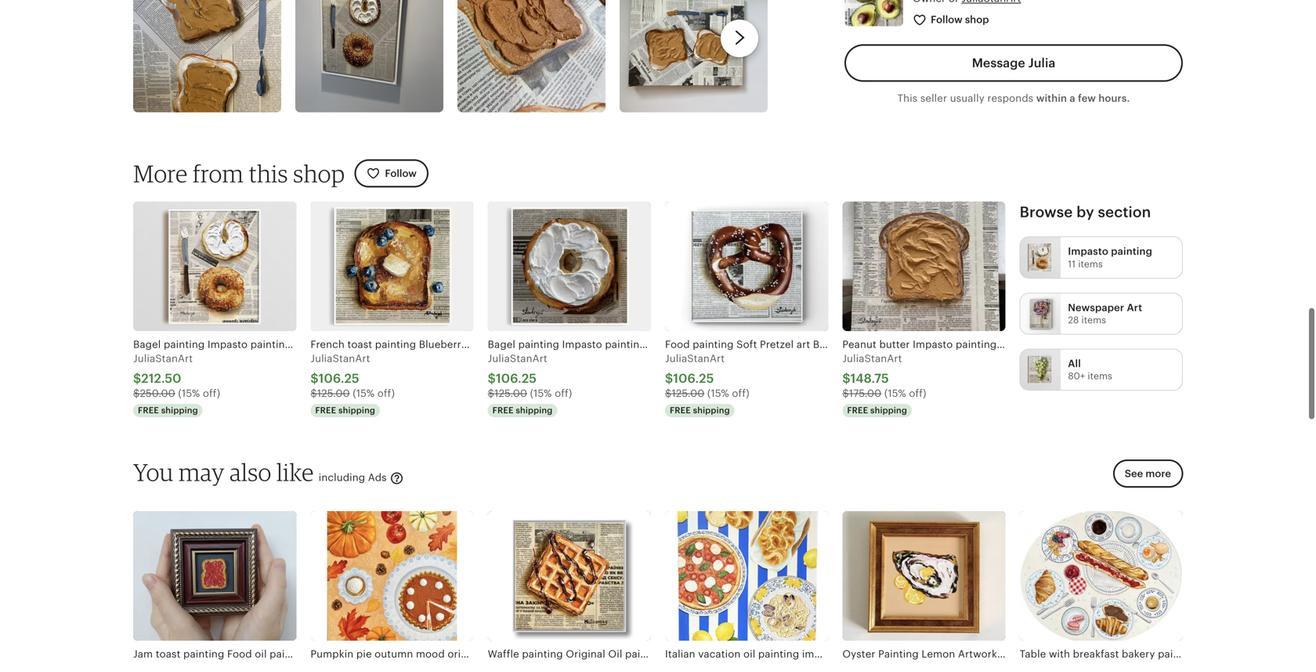 Task type: vqa. For each thing, say whether or not it's contained in the screenshot.


Task type: describe. For each thing, give the bounding box(es) containing it.
off) inside juliastanart $ 148.75 $ 175.00 (15% off) free shipping
[[909, 388, 927, 400]]

section
[[1098, 204, 1152, 221]]

see more
[[1125, 468, 1172, 480]]

juliastanart $ 106.25 $ 125.00 (15% off) free shipping for the bagel painting impasto painting food paintingnewspaper art breakfast painting image
[[488, 353, 572, 416]]

follow for follow
[[385, 168, 417, 179]]

shipping for french toast painting blueberry painting newspaper art food painting breakfast painting 8x8" by julia stankevych image
[[339, 406, 375, 416]]

pizza
[[932, 649, 957, 661]]

bagel painting impasto painting food paintingnewspaper art breakfast painting image
[[488, 202, 651, 332]]

jam toast painting food oil painting food wall art still life painting painting 2x2 original painting impasto oil painting small painting image
[[133, 512, 297, 642]]

items for newspaper
[[1082, 315, 1107, 326]]

french toast painting blueberry painting newspaper art food painting breakfast painting 8x8" by julia stankevych image
[[311, 202, 474, 332]]

(15% for the bagel painting impasto painting food paintingnewspaper art breakfast painting image
[[530, 388, 552, 400]]

follow button
[[355, 159, 429, 188]]

shipping for bagel painting impasto painting original acrylic paining newspaper art breakfast painting image
[[161, 406, 198, 416]]

80+
[[1068, 371, 1086, 382]]

waffle painting original oil painting dessert with chocolate painting food wall art decor breakfast art newspaper art painting 8x8" image
[[488, 512, 651, 642]]

106.25 for the bagel painting impasto painting food paintingnewspaper art breakfast painting image
[[496, 372, 537, 386]]

106.25 for food painting soft pretzel art bread art newspaper art fooa painring food wall art original oil painting image at the top right
[[674, 372, 714, 386]]

this
[[898, 92, 918, 104]]

impasto
[[1068, 246, 1109, 258]]

juliastanart for french toast painting blueberry painting newspaper art food painting breakfast painting 8x8" by julia stankevych image
[[311, 353, 370, 365]]

peanut butter impasto painting newspaper art breakfast painting food painting food wall art by stankevych image
[[843, 202, 1006, 332]]

few
[[1079, 92, 1097, 104]]

follow shop
[[931, 14, 990, 26]]

a
[[1070, 92, 1076, 104]]

see more listings in the impasto painting section image
[[1021, 238, 1061, 278]]

212.50
[[141, 372, 181, 386]]

off) for bagel painting impasto painting original acrylic paining newspaper art breakfast painting image
[[203, 388, 220, 400]]

message julia
[[972, 56, 1056, 70]]

message
[[972, 56, 1026, 70]]

newspaper art 28 items
[[1068, 302, 1143, 326]]

all 80+ items
[[1068, 358, 1113, 382]]

shipping for food painting soft pretzel art bread art newspaper art fooa painring food wall art original oil painting image at the top right
[[693, 406, 730, 416]]

28
[[1068, 315, 1080, 326]]

you may also like including ads
[[133, 458, 390, 487]]

this
[[249, 159, 288, 188]]

italian vacation oil painting impasto textured realistic pizza pasta image
[[665, 512, 829, 642]]

responds
[[988, 92, 1034, 104]]

hours.
[[1099, 92, 1131, 104]]

off) for food painting soft pretzel art bread art newspaper art fooa painring food wall art original oil painting image at the top right
[[732, 388, 750, 400]]

textured
[[845, 649, 887, 661]]

pumpkin pie outumn mood original oil painting
[[311, 649, 544, 661]]

seller
[[921, 92, 948, 104]]

mood
[[416, 649, 445, 661]]

106.25 for french toast painting blueberry painting newspaper art food painting breakfast painting 8x8" by julia stankevych image
[[319, 372, 360, 386]]

juliastanart inside juliastanart $ 148.75 $ 175.00 (15% off) free shipping
[[843, 353, 903, 365]]

message julia button
[[845, 44, 1184, 82]]

125.00 for food painting soft pretzel art bread art newspaper art fooa painring food wall art original oil painting image at the top right
[[672, 388, 705, 400]]

juliastanart for bagel painting impasto painting original acrylic paining newspaper art breakfast painting image
[[133, 353, 193, 365]]

within
[[1037, 92, 1068, 104]]

impasto
[[802, 649, 842, 661]]

more
[[133, 159, 188, 188]]

pumpkin
[[311, 649, 354, 661]]

juliastanart $ 148.75 $ 175.00 (15% off) free shipping
[[843, 353, 927, 416]]

juliastanart $ 106.25 $ 125.00 (15% off) free shipping for french toast painting blueberry painting newspaper art food painting breakfast painting 8x8" by julia stankevych image
[[311, 353, 395, 416]]

pumpkin pie outumn mood original oil painting image
[[311, 512, 474, 642]]

2 oil from the left
[[744, 649, 756, 661]]

see more button
[[1114, 460, 1184, 488]]

from
[[193, 159, 244, 188]]

juliastanart $ 212.50 $ 250.00 (15% off) free shipping
[[133, 353, 220, 416]]



Task type: locate. For each thing, give the bounding box(es) containing it.
painting
[[1112, 246, 1153, 258], [503, 649, 544, 661], [759, 649, 800, 661]]

painting inside impasto painting 11 items
[[1112, 246, 1153, 258]]

free for the bagel painting impasto painting food paintingnewspaper art breakfast painting image
[[493, 406, 514, 416]]

3 off) from the left
[[555, 388, 572, 400]]

0 horizontal spatial follow
[[385, 168, 417, 179]]

1 vertical spatial items
[[1082, 315, 1107, 326]]

2 free from the left
[[315, 406, 336, 416]]

0 horizontal spatial shop
[[293, 159, 345, 188]]

italian vacation oil painting impasto textured realistic pizza pasta
[[665, 649, 987, 661]]

1 horizontal spatial follow
[[931, 14, 963, 26]]

shop
[[966, 14, 990, 26], [293, 159, 345, 188]]

you
[[133, 458, 174, 487]]

5 free from the left
[[848, 406, 869, 416]]

including
[[319, 472, 365, 484]]

italian
[[665, 649, 696, 661]]

(15% inside juliastanart $ 148.75 $ 175.00 (15% off) free shipping
[[885, 388, 907, 400]]

items
[[1079, 259, 1103, 270], [1082, 315, 1107, 326], [1088, 371, 1113, 382]]

0 horizontal spatial 106.25
[[319, 372, 360, 386]]

juliastanart
[[133, 353, 193, 365], [311, 353, 370, 365], [488, 353, 548, 365], [665, 353, 725, 365], [843, 353, 903, 365]]

2 shipping from the left
[[339, 406, 375, 416]]

oyster painting lemon artwork food original art impasto small oil painting for gift kitchen wall art image
[[843, 512, 1006, 642]]

this seller usually responds within a few hours.
[[898, 92, 1131, 104]]

oil
[[488, 649, 500, 661], [744, 649, 756, 661]]

3 106.25 from the left
[[674, 372, 714, 386]]

3 (15% from the left
[[530, 388, 552, 400]]

ads
[[368, 472, 387, 484]]

2 juliastanart from the left
[[311, 353, 370, 365]]

more from this shop
[[133, 159, 345, 188]]

free for food painting soft pretzel art bread art newspaper art fooa painring food wall art original oil painting image at the top right
[[670, 406, 691, 416]]

shipping for the bagel painting impasto painting food paintingnewspaper art breakfast painting image
[[516, 406, 553, 416]]

shop up "message"
[[966, 14, 990, 26]]

follow shop button
[[901, 6, 1003, 35]]

1 off) from the left
[[203, 388, 220, 400]]

1 horizontal spatial juliastanart $ 106.25 $ 125.00 (15% off) free shipping
[[488, 353, 572, 416]]

shop inside button
[[966, 14, 990, 26]]

painting down section on the top
[[1112, 246, 1153, 258]]

0 horizontal spatial oil
[[488, 649, 500, 661]]

follow for follow shop
[[931, 14, 963, 26]]

shipping inside the juliastanart $ 212.50 $ 250.00 (15% off) free shipping
[[161, 406, 198, 416]]

5 (15% from the left
[[885, 388, 907, 400]]

oil right original
[[488, 649, 500, 661]]

shop right this
[[293, 159, 345, 188]]

175.00
[[849, 388, 882, 400]]

106.25
[[319, 372, 360, 386], [496, 372, 537, 386], [674, 372, 714, 386]]

free inside the juliastanart $ 212.50 $ 250.00 (15% off) free shipping
[[138, 406, 159, 416]]

0 horizontal spatial juliastanart $ 106.25 $ 125.00 (15% off) free shipping
[[311, 353, 395, 416]]

like
[[277, 458, 314, 487]]

painting left impasto
[[759, 649, 800, 661]]

items down impasto
[[1079, 259, 1103, 270]]

outumn
[[375, 649, 413, 661]]

shipping
[[161, 406, 198, 416], [339, 406, 375, 416], [516, 406, 553, 416], [693, 406, 730, 416], [871, 406, 908, 416]]

5 off) from the left
[[909, 388, 927, 400]]

4 free from the left
[[670, 406, 691, 416]]

3 juliastanart from the left
[[488, 353, 548, 365]]

items inside all 80+ items
[[1088, 371, 1113, 382]]

pie
[[357, 649, 372, 661]]

impasto painting 11 items
[[1068, 246, 1153, 270]]

food painting soft pretzel art bread art newspaper art fooa painring food wall art original oil painting image
[[665, 202, 829, 332]]

2 106.25 from the left
[[496, 372, 537, 386]]

2 125.00 from the left
[[495, 388, 527, 400]]

0 horizontal spatial painting
[[503, 649, 544, 661]]

3 free from the left
[[493, 406, 514, 416]]

250.00
[[140, 388, 175, 400]]

see more listings in the newspaper art section image
[[1021, 294, 1061, 334]]

2 horizontal spatial 106.25
[[674, 372, 714, 386]]

free
[[138, 406, 159, 416], [315, 406, 336, 416], [493, 406, 514, 416], [670, 406, 691, 416], [848, 406, 869, 416]]

may
[[179, 458, 225, 487]]

all
[[1068, 358, 1082, 370]]

0 vertical spatial follow
[[931, 14, 963, 26]]

also
[[230, 458, 272, 487]]

2 horizontal spatial 125.00
[[672, 388, 705, 400]]

1 shipping from the left
[[161, 406, 198, 416]]

juliastanart for the bagel painting impasto painting food paintingnewspaper art breakfast painting image
[[488, 353, 548, 365]]

see more listings in the all section image
[[1021, 350, 1061, 390]]

(15% for food painting soft pretzel art bread art newspaper art fooa painring food wall art original oil painting image at the top right
[[708, 388, 730, 400]]

(15% for french toast painting blueberry painting newspaper art food painting breakfast painting 8x8" by julia stankevych image
[[353, 388, 375, 400]]

juliastanart for food painting soft pretzel art bread art newspaper art fooa painring food wall art original oil painting image at the top right
[[665, 353, 725, 365]]

original
[[448, 649, 485, 661]]

painting right original
[[503, 649, 544, 661]]

items for impasto
[[1079, 259, 1103, 270]]

3 juliastanart $ 106.25 $ 125.00 (15% off) free shipping from the left
[[665, 353, 750, 416]]

1 horizontal spatial oil
[[744, 649, 756, 661]]

1 125.00 from the left
[[317, 388, 350, 400]]

2 (15% from the left
[[353, 388, 375, 400]]

1 juliastanart $ 106.25 $ 125.00 (15% off) free shipping from the left
[[311, 353, 395, 416]]

items inside newspaper art 28 items
[[1082, 315, 1107, 326]]

4 off) from the left
[[732, 388, 750, 400]]

1 vertical spatial follow
[[385, 168, 417, 179]]

juliastanart $ 106.25 $ 125.00 (15% off) free shipping
[[311, 353, 395, 416], [488, 353, 572, 416], [665, 353, 750, 416]]

1 free from the left
[[138, 406, 159, 416]]

off)
[[203, 388, 220, 400], [378, 388, 395, 400], [555, 388, 572, 400], [732, 388, 750, 400], [909, 388, 927, 400]]

(15%
[[178, 388, 200, 400], [353, 388, 375, 400], [530, 388, 552, 400], [708, 388, 730, 400], [885, 388, 907, 400]]

3 shipping from the left
[[516, 406, 553, 416]]

realistic
[[890, 649, 929, 661]]

5 juliastanart from the left
[[843, 353, 903, 365]]

125.00 for french toast painting blueberry painting newspaper art food painting breakfast painting 8x8" by julia stankevych image
[[317, 388, 350, 400]]

0 vertical spatial items
[[1079, 259, 1103, 270]]

art
[[1127, 302, 1143, 314]]

(15% inside the juliastanart $ 212.50 $ 250.00 (15% off) free shipping
[[178, 388, 200, 400]]

1 vertical spatial shop
[[293, 159, 345, 188]]

juliastanart $ 106.25 $ 125.00 (15% off) free shipping for food painting soft pretzel art bread art newspaper art fooa painring food wall art original oil painting image at the top right
[[665, 353, 750, 416]]

0 horizontal spatial 125.00
[[317, 388, 350, 400]]

0 vertical spatial shop
[[966, 14, 990, 26]]

by
[[1077, 204, 1095, 221]]

more
[[1146, 468, 1172, 480]]

follow
[[931, 14, 963, 26], [385, 168, 417, 179]]

1 106.25 from the left
[[319, 372, 360, 386]]

3 125.00 from the left
[[672, 388, 705, 400]]

browse by section
[[1020, 204, 1152, 221]]

4 (15% from the left
[[708, 388, 730, 400]]

2 juliastanart $ 106.25 $ 125.00 (15% off) free shipping from the left
[[488, 353, 572, 416]]

125.00
[[317, 388, 350, 400], [495, 388, 527, 400], [672, 388, 705, 400]]

off) for the bagel painting impasto painting food paintingnewspaper art breakfast painting image
[[555, 388, 572, 400]]

items down 'newspaper'
[[1082, 315, 1107, 326]]

table with breakfast bakery painting texture impasto painting realistic painting croissant lover gift image
[[1020, 512, 1184, 642]]

125.00 for the bagel painting impasto painting food paintingnewspaper art breakfast painting image
[[495, 388, 527, 400]]

2 vertical spatial items
[[1088, 371, 1113, 382]]

4 shipping from the left
[[693, 406, 730, 416]]

bagel painting impasto painting original acrylic paining newspaper art breakfast painting image
[[133, 202, 297, 332]]

items right 80+
[[1088, 371, 1113, 382]]

11
[[1068, 259, 1076, 270]]

(15% for bagel painting impasto painting original acrylic paining newspaper art breakfast painting image
[[178, 388, 200, 400]]

1 horizontal spatial shop
[[966, 14, 990, 26]]

free for french toast painting blueberry painting newspaper art food painting breakfast painting 8x8" by julia stankevych image
[[315, 406, 336, 416]]

1 oil from the left
[[488, 649, 500, 661]]

1 juliastanart from the left
[[133, 353, 193, 365]]

browse
[[1020, 204, 1073, 221]]

2 off) from the left
[[378, 388, 395, 400]]

free inside juliastanart $ 148.75 $ 175.00 (15% off) free shipping
[[848, 406, 869, 416]]

newspaper
[[1068, 302, 1125, 314]]

see
[[1125, 468, 1144, 480]]

julia
[[1029, 56, 1056, 70]]

pasta
[[960, 649, 987, 661]]

shipping inside juliastanart $ 148.75 $ 175.00 (15% off) free shipping
[[871, 406, 908, 416]]

2 horizontal spatial juliastanart $ 106.25 $ 125.00 (15% off) free shipping
[[665, 353, 750, 416]]

see more link
[[1109, 460, 1184, 498]]

oil right vacation
[[744, 649, 756, 661]]

items inside impasto painting 11 items
[[1079, 259, 1103, 270]]

usually
[[951, 92, 985, 104]]

juliastanart inside the juliastanart $ 212.50 $ 250.00 (15% off) free shipping
[[133, 353, 193, 365]]

1 horizontal spatial painting
[[759, 649, 800, 661]]

free for bagel painting impasto painting original acrylic paining newspaper art breakfast painting image
[[138, 406, 159, 416]]

vacation
[[699, 649, 741, 661]]

off) for french toast painting blueberry painting newspaper art food painting breakfast painting 8x8" by julia stankevych image
[[378, 388, 395, 400]]

4 juliastanart from the left
[[665, 353, 725, 365]]

1 horizontal spatial 106.25
[[496, 372, 537, 386]]

2 horizontal spatial painting
[[1112, 246, 1153, 258]]

1 horizontal spatial 125.00
[[495, 388, 527, 400]]

1 (15% from the left
[[178, 388, 200, 400]]

$
[[133, 372, 141, 386], [311, 372, 319, 386], [488, 372, 496, 386], [665, 372, 674, 386], [843, 372, 851, 386], [133, 388, 140, 400], [311, 388, 317, 400], [488, 388, 495, 400], [665, 388, 672, 400], [843, 388, 849, 400]]

5 shipping from the left
[[871, 406, 908, 416]]

148.75
[[851, 372, 889, 386]]

off) inside the juliastanart $ 212.50 $ 250.00 (15% off) free shipping
[[203, 388, 220, 400]]



